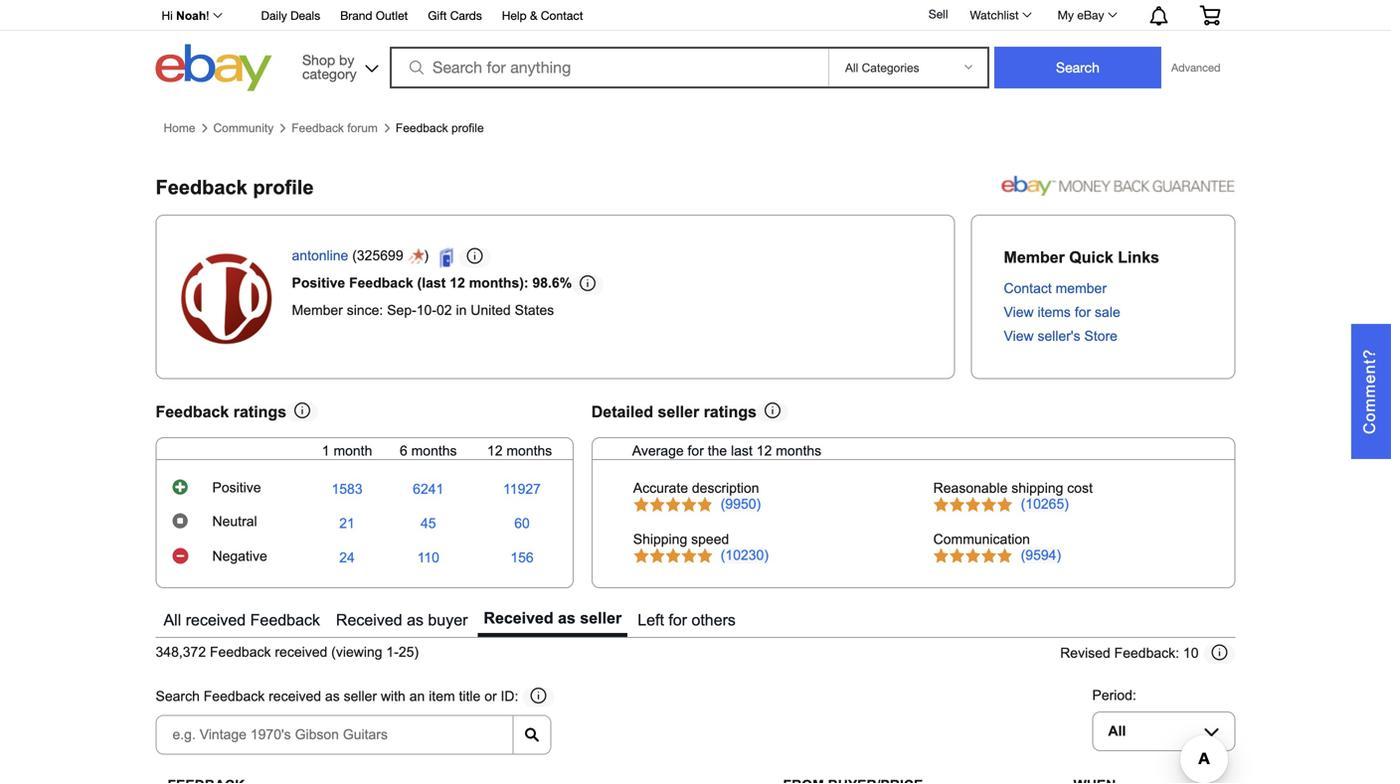 Task type: describe. For each thing, give the bounding box(es) containing it.
e.g. Vintage 1970's Gibson Guitars text field
[[156, 716, 514, 755]]

positive feedback (last 12 months): 98.6%
[[292, 276, 572, 291]]

my ebay link
[[1047, 3, 1126, 27]]

0 horizontal spatial 12
[[450, 276, 465, 291]]

others
[[692, 612, 736, 630]]

feedback profile link
[[396, 121, 484, 135]]

id:
[[501, 689, 519, 705]]

united
[[471, 303, 511, 318]]

sep-
[[387, 303, 417, 318]]

as for buyer
[[407, 612, 424, 630]]

the
[[708, 443, 727, 459]]

10265 ratings received on reasonable shipping cost. click to check average rating. element
[[1021, 497, 1069, 512]]

shop by category banner
[[151, 0, 1236, 96]]

store
[[1085, 329, 1118, 344]]

left for others button
[[632, 605, 742, 638]]

shop
[[302, 52, 335, 68]]

received for received as seller
[[484, 610, 554, 628]]

(9950)
[[721, 497, 761, 512]]

member
[[1056, 281, 1107, 296]]

accurate
[[633, 481, 688, 496]]

buyer
[[428, 612, 468, 630]]

21 button
[[339, 516, 355, 532]]

positive for positive feedback (last 12 months): 98.6%
[[292, 276, 345, 291]]

feedback score is 325699 element
[[357, 248, 403, 268]]

antonline
[[292, 248, 348, 264]]

6241 button
[[413, 482, 444, 498]]

left for others
[[638, 612, 736, 630]]

sell link
[[920, 7, 957, 21]]

1
[[322, 443, 330, 459]]

seller's
[[1038, 329, 1081, 344]]

reasonable
[[934, 481, 1008, 496]]

select the feedback time period you want to see element
[[1093, 688, 1137, 704]]

(10230) button
[[721, 548, 769, 564]]

(viewing
[[331, 645, 382, 660]]

comment? link
[[1352, 324, 1392, 460]]

account navigation
[[151, 0, 1236, 31]]

brand
[[340, 8, 373, 22]]

1 view from the top
[[1004, 305, 1034, 320]]

search feedback received as seller with an item title or id:
[[156, 689, 519, 705]]

for for average for the last 12 months
[[688, 443, 704, 459]]

speed
[[691, 532, 729, 548]]

with
[[381, 689, 406, 705]]

antonline ( 325699
[[292, 248, 403, 264]]

member since: sep-10-02 in united states
[[292, 303, 554, 318]]

9950 ratings received on accurate description. click to check average rating. element
[[721, 497, 761, 512]]

my ebay
[[1058, 8, 1105, 22]]

advanced link
[[1162, 48, 1231, 88]]

all for all
[[1109, 724, 1126, 740]]

member for member since: sep-10-02 in united states
[[292, 303, 343, 318]]

11927
[[503, 482, 541, 497]]

help
[[502, 8, 527, 22]]

positive for positive
[[212, 480, 261, 496]]

02
[[437, 303, 452, 318]]

none submit inside shop by category banner
[[995, 47, 1162, 89]]

detailed seller ratings
[[592, 403, 757, 421]]

home
[[164, 121, 195, 135]]

feedback inside 'button'
[[250, 612, 320, 630]]

months for 6 months
[[411, 443, 457, 459]]

daily deals
[[261, 8, 320, 22]]

156 button
[[511, 550, 534, 566]]

1 month
[[322, 443, 372, 459]]

revised feedback: 10
[[1061, 646, 1199, 661]]

deals
[[291, 8, 320, 22]]

9594 ratings received on communication. click to check average rating. element
[[1021, 548, 1061, 563]]

from buyer/price element
[[783, 778, 923, 784]]

shop by category
[[302, 52, 357, 82]]

view items for sale link
[[1004, 305, 1121, 320]]

6241
[[413, 482, 444, 497]]

12 months
[[487, 443, 552, 459]]

comment?
[[1361, 349, 1379, 435]]

daily deals link
[[261, 5, 320, 27]]

for for left for others
[[669, 612, 687, 630]]

an
[[410, 689, 425, 705]]

45 button
[[421, 516, 436, 532]]

feedback forum link
[[292, 121, 378, 135]]

45
[[421, 516, 436, 531]]

noah
[[176, 9, 206, 22]]

2 ratings from the left
[[704, 403, 757, 421]]

reasonable shipping cost
[[934, 481, 1093, 496]]

community
[[213, 121, 274, 135]]

hi noah !
[[162, 9, 209, 22]]

11927 button
[[503, 482, 541, 498]]

2 view from the top
[[1004, 329, 1034, 344]]

view seller's store link
[[1004, 329, 1118, 344]]

received for search
[[269, 689, 321, 705]]

feedback profile for feedback profile link
[[396, 121, 484, 135]]

your shopping cart image
[[1199, 5, 1222, 25]]

received as buyer
[[336, 612, 468, 630]]

!
[[206, 9, 209, 22]]

received for 348,372
[[275, 645, 328, 660]]

average for the last 12 months
[[632, 443, 822, 459]]

feedback profile for feedback profile page for antonline element
[[156, 176, 314, 198]]

10
[[1184, 646, 1199, 661]]

1583
[[332, 482, 363, 497]]

watchlist link
[[959, 3, 1041, 27]]



Task type: locate. For each thing, give the bounding box(es) containing it.
60
[[514, 516, 530, 531]]

click to go to antonline ebay store image
[[439, 248, 459, 268]]

as up 25)
[[407, 612, 424, 630]]

member left since: on the top of page
[[292, 303, 343, 318]]

0 vertical spatial feedback profile
[[396, 121, 484, 135]]

antonline link
[[292, 248, 348, 268]]

1583 button
[[332, 482, 363, 498]]

sell
[[929, 7, 948, 21]]

1 vertical spatial profile
[[253, 176, 314, 198]]

1 vertical spatial contact
[[1004, 281, 1052, 296]]

home link
[[164, 121, 195, 135]]

ebay
[[1078, 8, 1105, 22]]

for down member
[[1075, 305, 1091, 320]]

0 vertical spatial received
[[186, 612, 246, 630]]

received inside received as buyer button
[[336, 612, 402, 630]]

0 horizontal spatial received
[[336, 612, 402, 630]]

when element
[[1074, 778, 1116, 784]]

feedback profile right the forum
[[396, 121, 484, 135]]

help & contact
[[502, 8, 583, 22]]

member quick links
[[1004, 249, 1160, 267]]

2 vertical spatial received
[[269, 689, 321, 705]]

0 horizontal spatial member
[[292, 303, 343, 318]]

(
[[352, 248, 357, 264]]

1 horizontal spatial ratings
[[704, 403, 757, 421]]

daily
[[261, 8, 287, 22]]

(10265)
[[1021, 497, 1069, 512]]

0 horizontal spatial all
[[164, 612, 181, 630]]

seller inside button
[[580, 610, 622, 628]]

revised
[[1061, 646, 1111, 661]]

all up 348,372
[[164, 612, 181, 630]]

2 horizontal spatial seller
[[658, 403, 700, 421]]

view left items at the right top
[[1004, 305, 1034, 320]]

1 months from the left
[[411, 443, 457, 459]]

1-
[[386, 645, 399, 660]]

received
[[186, 612, 246, 630], [275, 645, 328, 660], [269, 689, 321, 705]]

advanced
[[1172, 61, 1221, 74]]

title
[[459, 689, 481, 705]]

contact inside help & contact link
[[541, 8, 583, 22]]

received as seller
[[484, 610, 622, 628]]

for right "left"
[[669, 612, 687, 630]]

seller up the average
[[658, 403, 700, 421]]

shipping
[[1012, 481, 1064, 496]]

1 vertical spatial member
[[292, 303, 343, 318]]

for inside contact member view items for sale view seller's store
[[1075, 305, 1091, 320]]

1 horizontal spatial as
[[407, 612, 424, 630]]

months right last
[[776, 443, 822, 459]]

0 horizontal spatial contact
[[541, 8, 583, 22]]

all down period:
[[1109, 724, 1126, 740]]

3 months from the left
[[776, 443, 822, 459]]

1 ratings from the left
[[234, 403, 287, 421]]

2 months from the left
[[507, 443, 552, 459]]

items
[[1038, 305, 1071, 320]]

contact up items at the right top
[[1004, 281, 1052, 296]]

feedback forum
[[292, 121, 378, 135]]

1 vertical spatial all
[[1109, 724, 1126, 740]]

sale
[[1095, 305, 1121, 320]]

links
[[1118, 249, 1160, 267]]

shipping speed
[[633, 532, 729, 548]]

forum
[[347, 121, 378, 135]]

as left "left"
[[558, 610, 576, 628]]

Search for anything text field
[[393, 49, 825, 87]]

1 vertical spatial feedback profile
[[156, 176, 314, 198]]

category
[[302, 66, 357, 82]]

0 horizontal spatial ratings
[[234, 403, 287, 421]]

2 horizontal spatial as
[[558, 610, 576, 628]]

gift cards
[[428, 8, 482, 22]]

24 button
[[339, 550, 355, 566]]

0 vertical spatial member
[[1004, 249, 1065, 267]]

2 horizontal spatial 12
[[757, 443, 772, 459]]

0 horizontal spatial months
[[411, 443, 457, 459]]

member
[[1004, 249, 1065, 267], [292, 303, 343, 318]]

help & contact link
[[502, 5, 583, 27]]

0 vertical spatial view
[[1004, 305, 1034, 320]]

feedback profile page for antonline element
[[156, 176, 314, 198]]

1 horizontal spatial feedback profile
[[396, 121, 484, 135]]

24
[[339, 550, 355, 566]]

accurate description
[[633, 481, 760, 496]]

10-
[[417, 303, 437, 318]]

1 horizontal spatial received
[[484, 610, 554, 628]]

348,372
[[156, 645, 206, 660]]

0 vertical spatial positive
[[292, 276, 345, 291]]

contact inside contact member view items for sale view seller's store
[[1004, 281, 1052, 296]]

member for member quick links
[[1004, 249, 1065, 267]]

0 vertical spatial contact
[[541, 8, 583, 22]]

received down 156 "button"
[[484, 610, 554, 628]]

as for seller
[[558, 610, 576, 628]]

feedback
[[292, 121, 344, 135], [396, 121, 448, 135], [156, 176, 247, 198], [349, 276, 413, 291], [156, 403, 229, 421], [250, 612, 320, 630], [210, 645, 271, 660], [204, 689, 265, 705]]

received up (viewing
[[336, 612, 402, 630]]

outlet
[[376, 8, 408, 22]]

received as buyer button
[[330, 605, 474, 638]]

1 vertical spatial positive
[[212, 480, 261, 496]]

received inside received as seller button
[[484, 610, 554, 628]]

2 vertical spatial for
[[669, 612, 687, 630]]

community link
[[213, 121, 274, 135]]

(9950) button
[[721, 497, 761, 513]]

1 horizontal spatial positive
[[292, 276, 345, 291]]

1 horizontal spatial all
[[1109, 724, 1126, 740]]

1 horizontal spatial member
[[1004, 249, 1065, 267]]

None submit
[[995, 47, 1162, 89]]

shipping
[[633, 532, 688, 548]]

months for 12 months
[[507, 443, 552, 459]]

negative
[[212, 550, 267, 565]]

12 right (last
[[450, 276, 465, 291]]

2 vertical spatial seller
[[344, 689, 377, 705]]

or
[[485, 689, 497, 705]]

1 vertical spatial seller
[[580, 610, 622, 628]]

in
[[456, 303, 467, 318]]

0 vertical spatial profile
[[452, 121, 484, 135]]

brand outlet link
[[340, 5, 408, 27]]

&
[[530, 8, 538, 22]]

last
[[731, 443, 753, 459]]

received left (viewing
[[275, 645, 328, 660]]

seller left "left"
[[580, 610, 622, 628]]

(9594) button
[[1021, 548, 1061, 564]]

2 horizontal spatial months
[[776, 443, 822, 459]]

(last
[[417, 276, 446, 291]]

contact right &
[[541, 8, 583, 22]]

communication
[[934, 532, 1030, 548]]

1 vertical spatial for
[[688, 443, 704, 459]]

left
[[638, 612, 664, 630]]

feedback profile down the community link
[[156, 176, 314, 198]]

profile for feedback profile page for antonline element
[[253, 176, 314, 198]]

6
[[400, 443, 408, 459]]

view
[[1004, 305, 1034, 320], [1004, 329, 1034, 344]]

months right 6
[[411, 443, 457, 459]]

user profile for antonline image
[[177, 250, 276, 349]]

0 horizontal spatial positive
[[212, 480, 261, 496]]

my
[[1058, 8, 1074, 22]]

1 horizontal spatial contact
[[1004, 281, 1052, 296]]

as up e.g. vintage 1970's gibson guitars text field
[[325, 689, 340, 705]]

received
[[484, 610, 554, 628], [336, 612, 402, 630]]

12 right 6 months
[[487, 443, 503, 459]]

25)
[[399, 645, 419, 660]]

6 months
[[400, 443, 457, 459]]

for left the
[[688, 443, 704, 459]]

months):
[[469, 276, 529, 291]]

0 vertical spatial all
[[164, 612, 181, 630]]

for inside button
[[669, 612, 687, 630]]

profile for feedback profile link
[[452, 121, 484, 135]]

feedback profile main content
[[156, 112, 1392, 784]]

seller left with
[[344, 689, 377, 705]]

feedback ratings
[[156, 403, 287, 421]]

received inside 'button'
[[186, 612, 246, 630]]

all button
[[1093, 712, 1236, 752]]

156
[[511, 550, 534, 566]]

cost
[[1068, 481, 1093, 496]]

all inside 'button'
[[164, 612, 181, 630]]

110
[[417, 550, 440, 566]]

0 horizontal spatial seller
[[344, 689, 377, 705]]

0 vertical spatial for
[[1075, 305, 1091, 320]]

by
[[339, 52, 354, 68]]

10230 ratings received on shipping speed. click to check average rating. element
[[721, 548, 769, 563]]

0 vertical spatial seller
[[658, 403, 700, 421]]

all
[[164, 612, 181, 630], [1109, 724, 1126, 740]]

ebay money back guarantee policy image
[[1002, 172, 1236, 196]]

positive up neutral
[[212, 480, 261, 496]]

1 horizontal spatial months
[[507, 443, 552, 459]]

detailed
[[592, 403, 653, 421]]

received down the 348,372 feedback received (viewing 1-25)
[[269, 689, 321, 705]]

1 horizontal spatial profile
[[452, 121, 484, 135]]

1 vertical spatial received
[[275, 645, 328, 660]]

12 right last
[[757, 443, 772, 459]]

all inside popup button
[[1109, 724, 1126, 740]]

348,372 feedback received (viewing 1-25)
[[156, 645, 419, 660]]

received for received as buyer
[[336, 612, 402, 630]]

view left seller's
[[1004, 329, 1034, 344]]

0 horizontal spatial as
[[325, 689, 340, 705]]

1 horizontal spatial 12
[[487, 443, 503, 459]]

0 horizontal spatial feedback profile
[[156, 176, 314, 198]]

shop by category button
[[293, 44, 383, 87]]

all received feedback button
[[158, 605, 326, 638]]

months up 11927
[[507, 443, 552, 459]]

0 horizontal spatial profile
[[253, 176, 314, 198]]

all for all received feedback
[[164, 612, 181, 630]]

received up 348,372
[[186, 612, 246, 630]]

contact
[[541, 8, 583, 22], [1004, 281, 1052, 296]]

positive down antonline link
[[292, 276, 345, 291]]

feedback element
[[168, 778, 245, 784]]

1 vertical spatial view
[[1004, 329, 1034, 344]]

60 button
[[514, 516, 530, 532]]

for
[[1075, 305, 1091, 320], [688, 443, 704, 459], [669, 612, 687, 630]]

1 horizontal spatial seller
[[580, 610, 622, 628]]

member up contact member link
[[1004, 249, 1065, 267]]

seller
[[658, 403, 700, 421], [580, 610, 622, 628], [344, 689, 377, 705]]



Task type: vqa. For each thing, say whether or not it's contained in the screenshot.
My eBay link
yes



